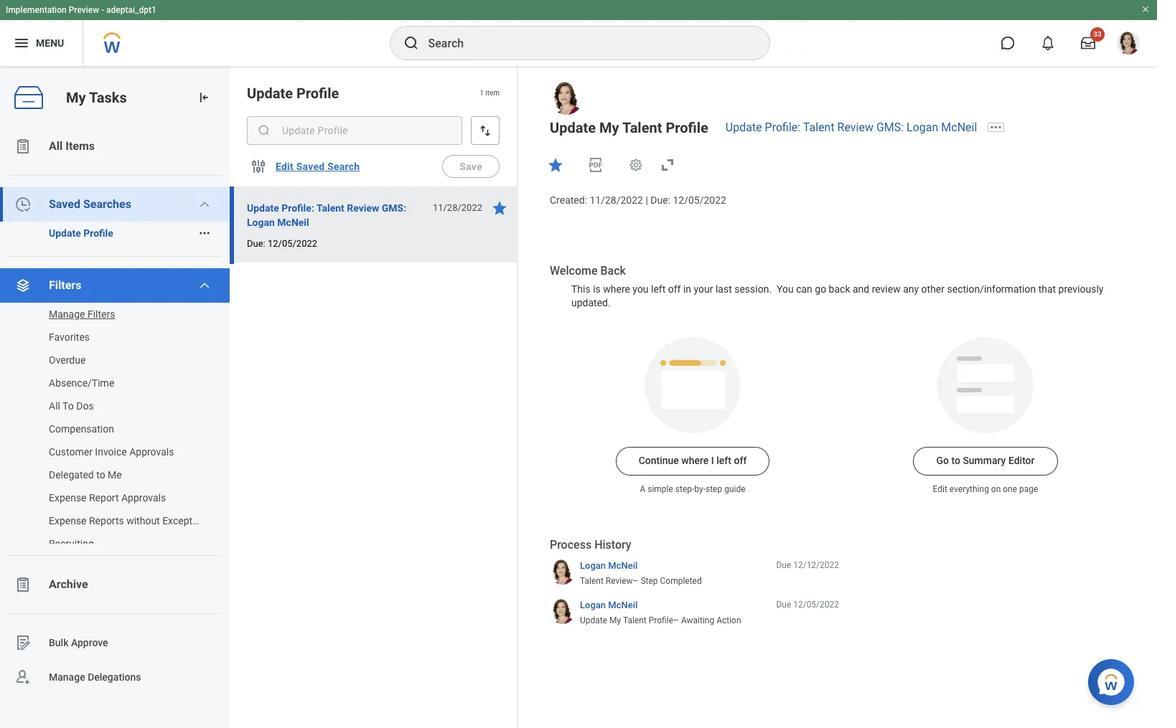 Task type: describe. For each thing, give the bounding box(es) containing it.
approvals for customer invoice approvals
[[129, 447, 174, 458]]

33
[[1094, 30, 1102, 38]]

saved inside "saved searches" dropdown button
[[49, 198, 80, 211]]

close environment banner image
[[1142, 5, 1151, 14]]

go
[[937, 455, 949, 467]]

delegations
[[88, 672, 141, 683]]

to for me
[[96, 470, 105, 481]]

all items button
[[0, 129, 230, 164]]

process
[[550, 539, 592, 552]]

awaiting
[[681, 616, 715, 626]]

implementation
[[6, 5, 67, 15]]

completed
[[660, 577, 702, 587]]

logan mcneil button for my
[[580, 600, 638, 612]]

guide
[[725, 485, 746, 495]]

off inside continue where i left off button
[[734, 455, 747, 467]]

left inside continue where i left off button
[[717, 455, 732, 467]]

profile inside item list element
[[297, 85, 339, 102]]

edit saved search
[[276, 161, 360, 172]]

manage filters
[[49, 309, 115, 320]]

update profile button
[[0, 222, 192, 245]]

manage for manage delegations
[[49, 672, 85, 683]]

12/12/2022
[[794, 561, 840, 571]]

33 button
[[1073, 27, 1105, 59]]

edit everything on one page
[[933, 485, 1039, 495]]

menu banner
[[0, 0, 1158, 66]]

due for due 12/12/2022
[[777, 561, 792, 571]]

review inside process history 'region'
[[606, 577, 633, 587]]

recruiting button
[[0, 533, 215, 556]]

update inside process history 'region'
[[580, 616, 608, 626]]

bulk approve
[[49, 637, 108, 649]]

your
[[694, 284, 714, 295]]

update profile inside button
[[49, 228, 113, 239]]

expense report approvals
[[49, 493, 166, 504]]

tasks
[[89, 89, 127, 106]]

expense reports without exceptions button
[[0, 510, 215, 533]]

editor
[[1009, 455, 1035, 467]]

compensation button
[[0, 418, 215, 441]]

search
[[328, 161, 360, 172]]

sort image
[[478, 124, 493, 138]]

delegated
[[49, 470, 94, 481]]

adeptai_dpt1
[[106, 5, 156, 15]]

update profile: talent review gms: logan mcneil inside button
[[247, 203, 407, 228]]

configure image
[[250, 158, 267, 175]]

1 item
[[480, 89, 500, 97]]

talent inside the update profile: talent review gms: logan mcneil button
[[317, 203, 345, 214]]

absence/time
[[49, 378, 114, 389]]

1 horizontal spatial due:
[[651, 195, 671, 206]]

items
[[66, 139, 95, 153]]

dos
[[76, 401, 94, 412]]

1 vertical spatial search image
[[257, 124, 271, 138]]

update profile: talent review gms: logan mcneil button
[[247, 200, 425, 231]]

and review
[[853, 284, 901, 295]]

preview
[[69, 5, 99, 15]]

saved searches
[[49, 198, 131, 211]]

continue
[[639, 455, 679, 467]]

expense reports without exceptions
[[49, 516, 211, 527]]

favorites button
[[0, 326, 215, 349]]

you
[[633, 284, 649, 295]]

favorites
[[49, 332, 90, 343]]

left inside welcome back this is where you left off in your last session.  you can go back and review any other section/information that previously updated.
[[651, 284, 666, 295]]

item list element
[[230, 66, 519, 729]]

approve
[[71, 637, 108, 649]]

everything
[[950, 485, 990, 495]]

implementation preview -   adeptai_dpt1
[[6, 5, 156, 15]]

1 horizontal spatial 12/05/2022
[[673, 195, 727, 206]]

last
[[716, 284, 732, 295]]

fullscreen image
[[659, 157, 677, 174]]

step
[[706, 485, 723, 495]]

page
[[1020, 485, 1039, 495]]

is
[[593, 284, 601, 295]]

due 12/05/2022
[[777, 600, 840, 610]]

rename image
[[14, 635, 32, 652]]

star image inside item list element
[[491, 200, 508, 217]]

edit for edit everything on one page
[[933, 485, 948, 495]]

profile inside button
[[84, 228, 113, 239]]

|
[[646, 195, 648, 206]]

any
[[904, 284, 919, 295]]

clipboard image for all items
[[14, 138, 32, 155]]

2 horizontal spatial review
[[838, 121, 874, 134]]

expense for expense report approvals
[[49, 493, 87, 504]]

recruiting
[[49, 539, 94, 550]]

invoice
[[95, 447, 127, 458]]

1
[[480, 89, 484, 97]]

a
[[640, 485, 646, 495]]

none text field inside item list element
[[247, 116, 463, 145]]

logan mcneil for my
[[580, 600, 638, 611]]

all items
[[49, 139, 95, 153]]

welcome back this is where you left off in your last session.  you can go back and review any other section/information that previously updated.
[[550, 264, 1107, 309]]

a simple step-by-step guide
[[640, 485, 746, 495]]

employee's photo (logan mcneil) image
[[550, 82, 583, 115]]

related actions image
[[198, 227, 211, 240]]

simple
[[648, 485, 674, 495]]

update inside update profile: talent review gms: logan mcneil
[[247, 203, 279, 214]]

1 horizontal spatial 11/28/2022
[[590, 195, 643, 206]]

view printable version (pdf) image
[[587, 157, 605, 174]]

update my talent profile
[[550, 119, 709, 136]]

logan mcneil button for review
[[580, 561, 638, 573]]

go to summary editor button
[[914, 447, 1058, 476]]

0 vertical spatial my
[[66, 89, 86, 106]]

filters inside dropdown button
[[49, 279, 81, 292]]

perspective image
[[14, 277, 32, 294]]

overdue
[[49, 355, 86, 366]]

save
[[460, 161, 482, 172]]

other
[[922, 284, 945, 295]]

history
[[595, 539, 632, 552]]

created: 11/28/2022 | due: 12/05/2022
[[550, 195, 727, 206]]

filters button
[[0, 269, 230, 303]]

to for summary
[[952, 455, 961, 467]]

report
[[89, 493, 119, 504]]

due 12/12/2022
[[777, 561, 840, 571]]



Task type: vqa. For each thing, say whether or not it's contained in the screenshot.
select to filter grid data icon on the top of the page
no



Task type: locate. For each thing, give the bounding box(es) containing it.
filters up manage filters
[[49, 279, 81, 292]]

0 horizontal spatial search image
[[257, 124, 271, 138]]

0 horizontal spatial –
[[633, 577, 639, 587]]

0 vertical spatial gms:
[[877, 121, 904, 134]]

0 vertical spatial star image
[[547, 157, 565, 174]]

step-
[[676, 485, 695, 495]]

-
[[101, 5, 104, 15]]

approvals inside 'button'
[[129, 447, 174, 458]]

gms:
[[877, 121, 904, 134], [382, 203, 407, 214]]

chevron down image for saved searches
[[199, 199, 211, 210]]

1 vertical spatial clipboard image
[[14, 577, 32, 594]]

save button
[[442, 155, 500, 178]]

2 due from the top
[[777, 600, 792, 610]]

absence/time button
[[0, 372, 215, 395]]

my down talent review – step completed
[[610, 616, 621, 626]]

1 vertical spatial my
[[600, 119, 619, 136]]

overdue button
[[0, 349, 215, 372]]

my for update my talent profile
[[600, 119, 619, 136]]

chevron down image for filters
[[199, 280, 211, 292]]

review
[[838, 121, 874, 134], [347, 203, 379, 214], [606, 577, 633, 587]]

profile
[[297, 85, 339, 102], [666, 119, 709, 136], [84, 228, 113, 239], [649, 616, 674, 626]]

0 horizontal spatial update profile: talent review gms: logan mcneil
[[247, 203, 407, 228]]

11/28/2022 inside item list element
[[433, 203, 483, 213]]

process history
[[550, 539, 632, 552]]

update inside list
[[49, 228, 81, 239]]

me
[[108, 470, 122, 481]]

1 vertical spatial left
[[717, 455, 732, 467]]

– left awaiting on the bottom right of the page
[[674, 616, 679, 626]]

chevron down image up related actions image
[[199, 199, 211, 210]]

list containing manage filters
[[0, 303, 230, 556]]

1 vertical spatial chevron down image
[[199, 280, 211, 292]]

edit down go
[[933, 485, 948, 495]]

1 manage from the top
[[49, 309, 85, 320]]

exceptions
[[162, 516, 211, 527]]

2 logan mcneil button from the top
[[580, 600, 638, 612]]

0 vertical spatial saved
[[296, 161, 325, 172]]

clock check image
[[14, 196, 32, 213]]

1 vertical spatial profile:
[[282, 203, 314, 214]]

review inside button
[[347, 203, 379, 214]]

inbox large image
[[1082, 36, 1096, 50]]

saved searches button
[[0, 187, 230, 222]]

0 horizontal spatial edit
[[276, 161, 294, 172]]

1 vertical spatial –
[[674, 616, 679, 626]]

list
[[0, 129, 230, 695], [0, 303, 230, 556]]

mcneil inside button
[[277, 217, 309, 228]]

0 vertical spatial to
[[952, 455, 961, 467]]

notifications large image
[[1041, 36, 1056, 50]]

star image up created:
[[547, 157, 565, 174]]

archive button
[[0, 568, 230, 603]]

process history region
[[550, 538, 840, 632]]

1 vertical spatial saved
[[49, 198, 80, 211]]

0 horizontal spatial left
[[651, 284, 666, 295]]

0 horizontal spatial 12/05/2022
[[268, 238, 317, 249]]

one
[[1004, 485, 1018, 495]]

all left to
[[49, 401, 60, 412]]

gms: inside button
[[382, 203, 407, 214]]

my left tasks
[[66, 89, 86, 106]]

12/05/2022 for due 12/05/2022
[[794, 600, 840, 610]]

1 all from the top
[[49, 139, 63, 153]]

star image
[[547, 157, 565, 174], [491, 200, 508, 217]]

reports
[[89, 516, 124, 527]]

1 vertical spatial all
[[49, 401, 60, 412]]

to
[[952, 455, 961, 467], [96, 470, 105, 481]]

1 vertical spatial 12/05/2022
[[268, 238, 317, 249]]

my inside process history 'region'
[[610, 616, 621, 626]]

due: right related actions image
[[247, 238, 266, 249]]

to
[[63, 401, 74, 412]]

due left 12/12/2022
[[777, 561, 792, 571]]

logan mcneil button down history
[[580, 561, 638, 573]]

profile: inside button
[[282, 203, 314, 214]]

update profile: talent review gms: logan mcneil link
[[726, 121, 978, 134]]

1 vertical spatial update profile: talent review gms: logan mcneil
[[247, 203, 407, 228]]

off right i at the right of the page
[[734, 455, 747, 467]]

logan mcneil for review
[[580, 561, 638, 572]]

expense report approvals button
[[0, 487, 215, 510]]

section/information
[[948, 284, 1036, 295]]

0 horizontal spatial update profile
[[49, 228, 113, 239]]

2 expense from the top
[[49, 516, 87, 527]]

1 chevron down image from the top
[[199, 199, 211, 210]]

0 vertical spatial logan mcneil
[[580, 561, 638, 572]]

0 horizontal spatial gms:
[[382, 203, 407, 214]]

0 vertical spatial left
[[651, 284, 666, 295]]

edit saved search button
[[270, 152, 366, 181]]

talent
[[623, 119, 663, 136], [804, 121, 835, 134], [317, 203, 345, 214], [580, 577, 604, 587], [623, 616, 647, 626]]

left right you
[[651, 284, 666, 295]]

12/05/2022 inside item list element
[[268, 238, 317, 249]]

0 vertical spatial –
[[633, 577, 639, 587]]

0 vertical spatial clipboard image
[[14, 138, 32, 155]]

filters up 'favorites' button
[[88, 309, 115, 320]]

11/28/2022 down save
[[433, 203, 483, 213]]

manage
[[49, 309, 85, 320], [49, 672, 85, 683]]

due:
[[651, 195, 671, 206], [247, 238, 266, 249]]

due: right |
[[651, 195, 671, 206]]

all inside button
[[49, 139, 63, 153]]

clipboard image left archive
[[14, 577, 32, 594]]

0 horizontal spatial review
[[347, 203, 379, 214]]

due: inside item list element
[[247, 238, 266, 249]]

delegated to me
[[49, 470, 122, 481]]

chevron down image inside "saved searches" dropdown button
[[199, 199, 211, 210]]

clipboard image for archive
[[14, 577, 32, 594]]

1 list from the top
[[0, 129, 230, 695]]

– left the step
[[633, 577, 639, 587]]

1 horizontal spatial filters
[[88, 309, 115, 320]]

profile:
[[765, 121, 801, 134], [282, 203, 314, 214]]

1 horizontal spatial profile:
[[765, 121, 801, 134]]

0 vertical spatial approvals
[[129, 447, 174, 458]]

item
[[486, 89, 500, 97]]

0 vertical spatial update profile: talent review gms: logan mcneil
[[726, 121, 978, 134]]

1 vertical spatial due
[[777, 600, 792, 610]]

my tasks
[[66, 89, 127, 106]]

12/05/2022 for due: 12/05/2022
[[268, 238, 317, 249]]

all inside button
[[49, 401, 60, 412]]

expense down delegated
[[49, 493, 87, 504]]

talent review – step completed
[[580, 577, 702, 587]]

1 horizontal spatial saved
[[296, 161, 325, 172]]

transformation import image
[[197, 90, 211, 105]]

on
[[992, 485, 1001, 495]]

1 horizontal spatial star image
[[547, 157, 565, 174]]

0 vertical spatial expense
[[49, 493, 87, 504]]

1 vertical spatial update profile
[[49, 228, 113, 239]]

0 vertical spatial chevron down image
[[199, 199, 211, 210]]

my for update my talent profile – awaiting action
[[610, 616, 621, 626]]

manage delegations link
[[0, 661, 230, 695]]

manage for manage filters
[[49, 309, 85, 320]]

expense up recruiting
[[49, 516, 87, 527]]

1 horizontal spatial edit
[[933, 485, 948, 495]]

1 due from the top
[[777, 561, 792, 571]]

my up view printable version (pdf) image on the right top of page
[[600, 119, 619, 136]]

2 horizontal spatial 12/05/2022
[[794, 600, 840, 610]]

to left the me at the left bottom of the page
[[96, 470, 105, 481]]

1 vertical spatial where
[[682, 455, 709, 467]]

clipboard image inside the all items button
[[14, 138, 32, 155]]

back
[[829, 284, 851, 295]]

1 vertical spatial approvals
[[121, 493, 166, 504]]

menu
[[36, 37, 64, 49]]

0 vertical spatial due
[[777, 561, 792, 571]]

1 vertical spatial manage
[[49, 672, 85, 683]]

1 vertical spatial filters
[[88, 309, 115, 320]]

Search Workday  search field
[[428, 27, 740, 59]]

all for all to dos
[[49, 401, 60, 412]]

0 vertical spatial update profile
[[247, 85, 339, 102]]

user plus image
[[14, 669, 32, 687]]

manage up favorites
[[49, 309, 85, 320]]

1 horizontal spatial search image
[[403, 34, 420, 52]]

0 vertical spatial search image
[[403, 34, 420, 52]]

1 vertical spatial logan mcneil button
[[580, 600, 638, 612]]

all left items
[[49, 139, 63, 153]]

off inside welcome back this is where you left off in your last session.  you can go back and review any other section/information that previously updated.
[[668, 284, 681, 295]]

1 horizontal spatial –
[[674, 616, 679, 626]]

where left i at the right of the page
[[682, 455, 709, 467]]

updated.
[[572, 298, 611, 309]]

2 all from the top
[[49, 401, 60, 412]]

clipboard image inside "archive" button
[[14, 577, 32, 594]]

that previously
[[1039, 284, 1104, 295]]

0 vertical spatial all
[[49, 139, 63, 153]]

approvals up without
[[121, 493, 166, 504]]

0 vertical spatial profile:
[[765, 121, 801, 134]]

12/05/2022 inside process history 'region'
[[794, 600, 840, 610]]

by-
[[695, 485, 706, 495]]

2 clipboard image from the top
[[14, 577, 32, 594]]

welcome
[[550, 264, 598, 278]]

back
[[601, 264, 626, 278]]

2 vertical spatial review
[[606, 577, 633, 587]]

12/05/2022 down 12/12/2022
[[794, 600, 840, 610]]

logan inside update profile: talent review gms: logan mcneil
[[247, 217, 275, 228]]

approvals inside button
[[121, 493, 166, 504]]

saved right clock check icon
[[49, 198, 80, 211]]

expense for expense reports without exceptions
[[49, 516, 87, 527]]

0 vertical spatial filters
[[49, 279, 81, 292]]

go to summary editor
[[937, 455, 1035, 467]]

off left in
[[668, 284, 681, 295]]

logan mcneil button down talent review – step completed
[[580, 600, 638, 612]]

due for due 12/05/2022
[[777, 600, 792, 610]]

chevron down image down related actions image
[[199, 280, 211, 292]]

0 horizontal spatial saved
[[49, 198, 80, 211]]

None text field
[[247, 116, 463, 145]]

manage inside button
[[49, 309, 85, 320]]

2 vertical spatial 12/05/2022
[[794, 600, 840, 610]]

where down 'back' at right top
[[603, 284, 631, 295]]

filters inside button
[[88, 309, 115, 320]]

1 logan mcneil from the top
[[580, 561, 638, 572]]

star image down save button at the top left of page
[[491, 200, 508, 217]]

0 vertical spatial off
[[668, 284, 681, 295]]

search image
[[403, 34, 420, 52], [257, 124, 271, 138]]

1 vertical spatial expense
[[49, 516, 87, 527]]

1 vertical spatial due:
[[247, 238, 266, 249]]

logan mcneil down talent review – step completed
[[580, 600, 638, 611]]

1 horizontal spatial review
[[606, 577, 633, 587]]

in
[[684, 284, 692, 295]]

approvals for expense report approvals
[[121, 493, 166, 504]]

1 horizontal spatial where
[[682, 455, 709, 467]]

1 vertical spatial logan mcneil
[[580, 600, 638, 611]]

left right i at the right of the page
[[717, 455, 732, 467]]

logan mcneil
[[580, 561, 638, 572], [580, 600, 638, 611]]

logan mcneil down history
[[580, 561, 638, 572]]

all
[[49, 139, 63, 153], [49, 401, 60, 412]]

2 vertical spatial my
[[610, 616, 621, 626]]

saved inside the edit saved search button
[[296, 161, 325, 172]]

summary
[[963, 455, 1006, 467]]

0 vertical spatial edit
[[276, 161, 294, 172]]

2 chevron down image from the top
[[199, 280, 211, 292]]

profile logan mcneil image
[[1118, 32, 1141, 58]]

due down due 12/12/2022
[[777, 600, 792, 610]]

approvals
[[129, 447, 174, 458], [121, 493, 166, 504]]

2 logan mcneil from the top
[[580, 600, 638, 611]]

mcneil
[[942, 121, 978, 134], [277, 217, 309, 228], [609, 561, 638, 572], [609, 600, 638, 611]]

all for all items
[[49, 139, 63, 153]]

logan
[[907, 121, 939, 134], [247, 217, 275, 228], [580, 561, 606, 572], [580, 600, 606, 611]]

1 horizontal spatial update profile: talent review gms: logan mcneil
[[726, 121, 978, 134]]

update my talent profile – awaiting action
[[580, 616, 742, 626]]

due: 12/05/2022
[[247, 238, 317, 249]]

left
[[651, 284, 666, 295], [717, 455, 732, 467]]

1 horizontal spatial gms:
[[877, 121, 904, 134]]

action
[[717, 616, 742, 626]]

1 vertical spatial off
[[734, 455, 747, 467]]

this
[[572, 284, 591, 295]]

where inside button
[[682, 455, 709, 467]]

where inside welcome back this is where you left off in your last session.  you can go back and review any other section/information that previously updated.
[[603, 284, 631, 295]]

1 horizontal spatial left
[[717, 455, 732, 467]]

searches
[[83, 198, 131, 211]]

session.
[[735, 284, 772, 295]]

1 horizontal spatial off
[[734, 455, 747, 467]]

0 horizontal spatial where
[[603, 284, 631, 295]]

0 vertical spatial manage
[[49, 309, 85, 320]]

all to dos button
[[0, 395, 215, 418]]

edit right configure icon
[[276, 161, 294, 172]]

1 horizontal spatial update profile
[[247, 85, 339, 102]]

saved left search
[[296, 161, 325, 172]]

1 vertical spatial review
[[347, 203, 379, 214]]

bulk
[[49, 637, 69, 649]]

chevron down image inside filters dropdown button
[[199, 280, 211, 292]]

to right go
[[952, 455, 961, 467]]

0 horizontal spatial off
[[668, 284, 681, 295]]

1 clipboard image from the top
[[14, 138, 32, 155]]

2 list from the top
[[0, 303, 230, 556]]

bulk approve link
[[0, 626, 230, 661]]

customer invoice approvals button
[[0, 441, 215, 464]]

manage down bulk
[[49, 672, 85, 683]]

created:
[[550, 195, 588, 206]]

step
[[641, 577, 658, 587]]

0 horizontal spatial filters
[[49, 279, 81, 292]]

customer invoice approvals
[[49, 447, 174, 458]]

approvals right invoice on the bottom left of the page
[[129, 447, 174, 458]]

to inside button
[[952, 455, 961, 467]]

update profile inside item list element
[[247, 85, 339, 102]]

0 horizontal spatial profile:
[[282, 203, 314, 214]]

0 vertical spatial review
[[838, 121, 874, 134]]

menu button
[[0, 20, 83, 66]]

0 horizontal spatial star image
[[491, 200, 508, 217]]

justify image
[[13, 34, 30, 52]]

11/28/2022
[[590, 195, 643, 206], [433, 203, 483, 213]]

1 vertical spatial gms:
[[382, 203, 407, 214]]

0 vertical spatial logan mcneil button
[[580, 561, 638, 573]]

0 vertical spatial 12/05/2022
[[673, 195, 727, 206]]

to inside button
[[96, 470, 105, 481]]

0 vertical spatial where
[[603, 284, 631, 295]]

profile inside process history 'region'
[[649, 616, 674, 626]]

0 vertical spatial due:
[[651, 195, 671, 206]]

0 horizontal spatial 11/28/2022
[[433, 203, 483, 213]]

2 manage from the top
[[49, 672, 85, 683]]

my tasks element
[[0, 66, 230, 729]]

clipboard image left all items
[[14, 138, 32, 155]]

11/28/2022 left |
[[590, 195, 643, 206]]

edit for edit saved search
[[276, 161, 294, 172]]

1 expense from the top
[[49, 493, 87, 504]]

due
[[777, 561, 792, 571], [777, 600, 792, 610]]

edit inside button
[[276, 161, 294, 172]]

all to dos
[[49, 401, 94, 412]]

12/05/2022 down fullscreen icon
[[673, 195, 727, 206]]

1 horizontal spatial to
[[952, 455, 961, 467]]

clipboard image
[[14, 138, 32, 155], [14, 577, 32, 594]]

without
[[127, 516, 160, 527]]

1 vertical spatial to
[[96, 470, 105, 481]]

list containing all items
[[0, 129, 230, 695]]

0 horizontal spatial to
[[96, 470, 105, 481]]

12/05/2022 down the update profile: talent review gms: logan mcneil button
[[268, 238, 317, 249]]

1 vertical spatial star image
[[491, 200, 508, 217]]

chevron down image
[[199, 199, 211, 210], [199, 280, 211, 292]]

1 logan mcneil button from the top
[[580, 561, 638, 573]]

saved
[[296, 161, 325, 172], [49, 198, 80, 211]]

1 vertical spatial edit
[[933, 485, 948, 495]]

0 horizontal spatial due:
[[247, 238, 266, 249]]

gear image
[[629, 158, 644, 172]]



